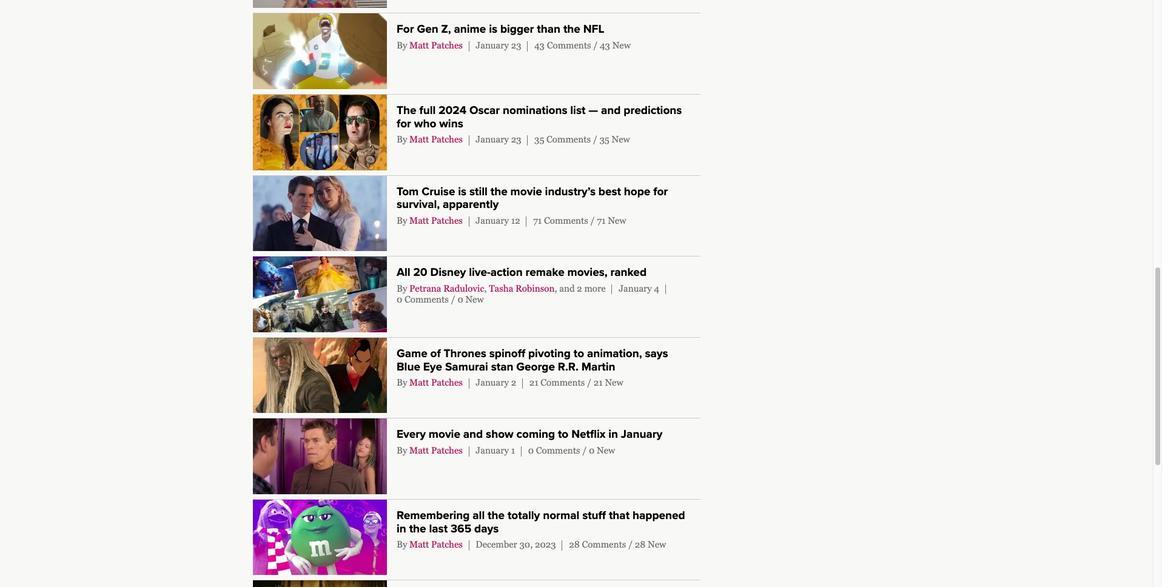 Task type: locate. For each thing, give the bounding box(es) containing it.
december 30, 2023
[[476, 539, 558, 550]]

1 horizontal spatial 2
[[577, 283, 582, 293]]

1 vertical spatial in
[[397, 522, 406, 535]]

comments inside january  4 0 comments / 0 new
[[405, 294, 449, 305]]

for left who
[[397, 117, 411, 130]]

matt patches link
[[409, 40, 463, 50], [409, 134, 463, 145], [409, 215, 463, 226], [409, 377, 463, 388], [409, 445, 463, 455], [409, 539, 463, 550]]

1 horizontal spatial 35
[[600, 134, 609, 145]]

2 matt from the top
[[409, 134, 429, 145]]

1 horizontal spatial movie
[[510, 185, 542, 198]]

0 vertical spatial movie
[[510, 185, 542, 198]]

2 left more
[[577, 283, 582, 293]]

4 by matt patches from the top
[[397, 377, 463, 388]]

3 by matt patches from the top
[[397, 215, 463, 226]]

january 12
[[476, 215, 522, 226]]

by matt patches down the last
[[397, 539, 463, 550]]

1 vertical spatial to
[[558, 428, 568, 441]]

by for every movie and show coming to netflix in january
[[397, 445, 407, 455]]

to
[[574, 347, 584, 360], [558, 428, 568, 441]]

movie inside tom cruise is still the movie industry's best hope for survival, apparently
[[510, 185, 542, 198]]

the inside tom cruise is still the movie industry's best hope for survival, apparently
[[491, 185, 507, 198]]

for inside tom cruise is still the movie industry's best hope for survival, apparently
[[653, 185, 668, 198]]

0 horizontal spatial in
[[397, 522, 406, 535]]

1 vertical spatial 23
[[511, 134, 521, 145]]

2 patches from the top
[[431, 134, 463, 145]]

1 vertical spatial for
[[653, 185, 668, 198]]

in
[[608, 428, 618, 441], [397, 522, 406, 535]]

1 vertical spatial and
[[559, 283, 575, 293]]

/ for than
[[593, 40, 598, 50]]

to inside "game of thrones spinoff pivoting to animation, says blue eye samurai stan george r.r. martin"
[[574, 347, 584, 360]]

ethan hunt (tom cruise) looks particularly uncomfortable and dead-eyed wearing a suit and standing in a brightly backlit nightclub next to alanna mitsopolis, the white widow (vanessa kirby), a blonde woman in white who's all up in his personal space and playing with the knot on his necktie in mission: impossible – dead reckoning part one image
[[253, 176, 387, 251]]

6 by matt patches from the top
[[397, 539, 463, 550]]

movies,
[[567, 266, 607, 279]]

0 vertical spatial is
[[489, 23, 497, 36]]

1 28 from the left
[[569, 539, 580, 550]]

matt down every
[[409, 445, 429, 455]]

21 comments / 21 new
[[529, 377, 623, 388]]

remembering all the totally normal stuff that happened in the last 365 days link
[[397, 509, 685, 535]]

to up the 21 comments / 21 new
[[574, 347, 584, 360]]

/ for netflix
[[582, 445, 587, 455]]

pivoting
[[528, 347, 571, 360]]

0 horizontal spatial 21
[[529, 377, 538, 388]]

movie up 12
[[510, 185, 542, 198]]

by matt patches for every
[[397, 445, 463, 455]]

the right all
[[488, 509, 505, 522]]

by matt patches for for
[[397, 40, 463, 50]]

3 matt from the top
[[409, 215, 429, 226]]

0 horizontal spatial to
[[558, 428, 568, 441]]

3 matt patches link from the top
[[409, 215, 463, 226]]

matt for the
[[409, 134, 429, 145]]

remembering all the totally normal stuff that happened in the last 365 days
[[397, 509, 685, 535]]

1 horizontal spatial 21
[[594, 377, 603, 388]]

/ down the netflix
[[582, 445, 587, 455]]

by matt patches down survival,
[[397, 215, 463, 226]]

comments down the 'than'
[[547, 40, 591, 50]]

2 matt patches link from the top
[[409, 134, 463, 145]]

1 horizontal spatial to
[[574, 347, 584, 360]]

matt down who
[[409, 134, 429, 145]]

1 by matt patches from the top
[[397, 40, 463, 50]]

/ for animation,
[[587, 377, 591, 388]]

and down movies,
[[559, 283, 575, 293]]

matt down survival,
[[409, 215, 429, 226]]

by for tom cruise is still the movie industry's best hope for survival, apparently
[[397, 215, 407, 226]]

5 matt patches link from the top
[[409, 445, 463, 455]]

in right the netflix
[[608, 428, 618, 441]]

comments down list
[[547, 134, 591, 145]]

1 matt from the top
[[409, 40, 429, 50]]

2 down stan
[[511, 377, 516, 388]]

the sea snake from house of the dragon and mizu from blue eye samurai image
[[253, 338, 387, 413]]

2 23 from the top
[[511, 134, 521, 145]]

/ down the —
[[593, 134, 597, 145]]

—
[[588, 104, 598, 117]]

by matt patches down every
[[397, 445, 463, 455]]

for
[[397, 23, 414, 36]]

1 by from the top
[[397, 40, 407, 50]]

the
[[563, 23, 580, 36], [491, 185, 507, 198], [488, 509, 505, 522], [409, 522, 426, 535]]

comments down industry's
[[544, 215, 588, 226]]

january 23 down 'oscar'
[[476, 134, 524, 145]]

is left "still"
[[458, 185, 467, 198]]

1 patches from the top
[[431, 40, 463, 50]]

comments
[[547, 40, 591, 50], [547, 134, 591, 145], [544, 215, 588, 226], [405, 294, 449, 305], [541, 377, 585, 388], [536, 445, 580, 455], [582, 539, 626, 550]]

35 down the full 2024 oscar nominations list — and predictions for who wins link
[[534, 134, 544, 145]]

game
[[397, 347, 427, 360]]

4 patches from the top
[[431, 377, 463, 388]]

an la chargers player goes super saiyan image
[[253, 14, 387, 89]]

to for coming
[[558, 428, 568, 441]]

patches down the last
[[431, 539, 463, 550]]

0 horizontal spatial 2
[[511, 377, 516, 388]]

is right anime
[[489, 23, 497, 36]]

4 matt patches link from the top
[[409, 377, 463, 388]]

35 up best
[[600, 134, 609, 145]]

2 , from the left
[[555, 283, 557, 293]]

the up 43 comments / 43 new
[[563, 23, 580, 36]]

january down stan
[[476, 377, 509, 388]]

survival,
[[397, 198, 440, 211]]

1 vertical spatial 2
[[511, 377, 516, 388]]

0
[[397, 294, 402, 305], [458, 294, 463, 305], [528, 445, 534, 455], [589, 445, 595, 455]]

35 comments / 35 new
[[534, 134, 630, 145]]

/ down that
[[628, 539, 633, 550]]

january down show
[[476, 445, 509, 455]]

the right "still"
[[491, 185, 507, 198]]

eye
[[423, 360, 442, 373]]

patches for all
[[431, 539, 463, 550]]

0 horizontal spatial ,
[[484, 283, 487, 293]]

1 vertical spatial movie
[[429, 428, 460, 441]]

matt patches link down survival,
[[409, 215, 463, 226]]

2023
[[535, 539, 556, 550]]

new for that
[[648, 539, 666, 550]]

0 vertical spatial 23
[[511, 40, 521, 50]]

, down 'remake'
[[555, 283, 557, 293]]

comments down stuff
[[582, 539, 626, 550]]

0 horizontal spatial 35
[[534, 134, 544, 145]]

0 vertical spatial in
[[608, 428, 618, 441]]

to up 0 comments / 0 new
[[558, 428, 568, 441]]

by down every
[[397, 445, 407, 455]]

by for game of thrones spinoff pivoting to animation, says blue eye samurai stan george r.r. martin
[[397, 377, 407, 388]]

by down the the
[[397, 134, 407, 145]]

0 horizontal spatial 71
[[533, 215, 542, 226]]

all 20 disney live-action remake movies, ranked
[[397, 266, 647, 279]]

tasha robinson link
[[489, 283, 555, 293]]

patches down eye
[[431, 377, 463, 388]]

by matt patches for tom
[[397, 215, 463, 226]]

january
[[476, 40, 509, 50], [476, 134, 509, 145], [476, 215, 509, 226], [619, 283, 652, 293], [476, 377, 509, 388], [621, 428, 662, 441], [476, 445, 509, 455]]

by down survival,
[[397, 215, 407, 226]]

december
[[476, 539, 517, 550]]

1 vertical spatial is
[[458, 185, 467, 198]]

in left the last
[[397, 522, 406, 535]]

matt patches link for of
[[409, 377, 463, 388]]

matt patches link down gen
[[409, 40, 463, 50]]

january down 'oscar'
[[476, 134, 509, 145]]

petrana
[[409, 283, 441, 293]]

0 horizontal spatial movie
[[429, 428, 460, 441]]

3 patches from the top
[[431, 215, 463, 226]]

2 43 from the left
[[600, 40, 610, 50]]

23 down bigger
[[511, 40, 521, 50]]

4
[[654, 283, 659, 293]]

/ down the martin
[[587, 377, 591, 388]]

0 horizontal spatial is
[[458, 185, 467, 198]]

71
[[533, 215, 542, 226], [597, 215, 606, 226]]

1 23 from the top
[[511, 40, 521, 50]]

35
[[534, 134, 544, 145], [600, 134, 609, 145]]

matt down blue
[[409, 377, 429, 388]]

43 down nfl
[[600, 40, 610, 50]]

1 horizontal spatial 43
[[600, 40, 610, 50]]

nominations
[[503, 104, 567, 117]]

1 horizontal spatial ,
[[555, 283, 557, 293]]

2 71 from the left
[[597, 215, 606, 226]]

matt patches link down the last
[[409, 539, 463, 550]]

0 down the netflix
[[589, 445, 595, 455]]

28 down happened
[[635, 539, 646, 550]]

by matt patches down gen
[[397, 40, 463, 50]]

3 by from the top
[[397, 215, 407, 226]]

is
[[489, 23, 497, 36], [458, 185, 467, 198]]

for inside the full 2024 oscar nominations list — and predictions for who wins
[[397, 117, 411, 130]]

1
[[511, 445, 515, 455]]

all
[[473, 509, 485, 522]]

0 horizontal spatial 43
[[534, 40, 545, 50]]

by down blue
[[397, 377, 407, 388]]

patches down apparently
[[431, 215, 463, 226]]

matt for remembering
[[409, 539, 429, 550]]

7 by from the top
[[397, 539, 407, 550]]

patches for gen
[[431, 40, 463, 50]]

for right hope
[[653, 185, 668, 198]]

patches down wins
[[431, 134, 463, 145]]

by matt patches down eye
[[397, 377, 463, 388]]

happened
[[633, 509, 685, 522]]

6 matt from the top
[[409, 539, 429, 550]]

21 down george
[[529, 377, 538, 388]]

23 down the full 2024 oscar nominations list — and predictions for who wins link
[[511, 134, 521, 145]]

0 vertical spatial to
[[574, 347, 584, 360]]

1 horizontal spatial 71
[[597, 215, 606, 226]]

all
[[397, 266, 410, 279]]

action
[[490, 266, 523, 279]]

/ down petrana radulovic link
[[451, 294, 455, 305]]

patches
[[431, 40, 463, 50], [431, 134, 463, 145], [431, 215, 463, 226], [431, 377, 463, 388], [431, 445, 463, 455], [431, 539, 463, 550]]

comments down the r.r.
[[541, 377, 585, 388]]

january for nominations
[[476, 134, 509, 145]]

0 vertical spatial for
[[397, 117, 411, 130]]

5 patches from the top
[[431, 445, 463, 455]]

the left the last
[[409, 522, 426, 535]]

matt down remembering
[[409, 539, 429, 550]]

comments for nominations
[[547, 134, 591, 145]]

new for animation,
[[605, 377, 623, 388]]

1 horizontal spatial for
[[653, 185, 668, 198]]

and inside the full 2024 oscar nominations list — and predictions for who wins
[[601, 104, 621, 117]]

1 horizontal spatial 28
[[635, 539, 646, 550]]

by matt patches down who
[[397, 134, 463, 145]]

january down for gen z, anime is bigger than the nfl link at the top of the page
[[476, 40, 509, 50]]

6 matt patches link from the top
[[409, 539, 463, 550]]

january 23
[[476, 40, 524, 50], [476, 134, 524, 145]]

0 horizontal spatial for
[[397, 117, 411, 130]]

patches down the z,
[[431, 40, 463, 50]]

6 patches from the top
[[431, 539, 463, 550]]

anime
[[454, 23, 486, 36]]

0 down every movie and show coming to netflix in january link
[[528, 445, 534, 455]]

1 horizontal spatial and
[[559, 283, 575, 293]]

0 vertical spatial january 23
[[476, 40, 524, 50]]

every movie and show coming to netflix in january link
[[397, 428, 662, 441]]

matt patches link down eye
[[409, 377, 463, 388]]

5 matt from the top
[[409, 445, 429, 455]]

0 horizontal spatial 28
[[569, 539, 580, 550]]

, left tasha
[[484, 283, 487, 293]]

4 by from the top
[[397, 283, 407, 293]]

23 for is
[[511, 40, 521, 50]]

matt patches link for cruise
[[409, 215, 463, 226]]

43 down the 'than'
[[534, 40, 545, 50]]

1 vertical spatial january 23
[[476, 134, 524, 145]]

matt down gen
[[409, 40, 429, 50]]

matt patches link for gen
[[409, 40, 463, 50]]

and right the —
[[601, 104, 621, 117]]

0 vertical spatial and
[[601, 104, 621, 117]]

1 horizontal spatial in
[[608, 428, 618, 441]]

in inside remembering all the totally normal stuff that happened in the last 365 days
[[397, 522, 406, 535]]

matt patches link down who
[[409, 134, 463, 145]]

january down ranked
[[619, 283, 652, 293]]

grimace, the green m&amp;m, and the guy from planet of the bass standing in front of the one ring image
[[253, 500, 387, 575]]

2 35 from the left
[[600, 134, 609, 145]]

2 28 from the left
[[635, 539, 646, 550]]

tasha
[[489, 283, 513, 293]]

patches left january  1
[[431, 445, 463, 455]]

matt for for
[[409, 40, 429, 50]]

2 vertical spatial and
[[463, 428, 483, 441]]

2 january 23 from the top
[[476, 134, 524, 145]]

the
[[397, 104, 416, 117]]

5 by matt patches from the top
[[397, 445, 463, 455]]

for for tom cruise is still the movie industry's best hope for survival, apparently
[[653, 185, 668, 198]]

stuff
[[582, 509, 606, 522]]

71 down best
[[597, 215, 606, 226]]

4 matt from the top
[[409, 377, 429, 388]]

coming
[[516, 428, 555, 441]]

by down remembering
[[397, 539, 407, 550]]

43
[[534, 40, 545, 50], [600, 40, 610, 50]]

and left show
[[463, 428, 483, 441]]

/ down industry's
[[590, 215, 595, 226]]

1 21 from the left
[[529, 377, 538, 388]]

28 right 2023
[[569, 539, 580, 550]]

by down all
[[397, 283, 407, 293]]

movie right every
[[429, 428, 460, 441]]

2 by from the top
[[397, 134, 407, 145]]

21 down the martin
[[594, 377, 603, 388]]

matt patches link for all
[[409, 539, 463, 550]]

comments down coming
[[536, 445, 580, 455]]

2 by matt patches from the top
[[397, 134, 463, 145]]

1 january 23 from the top
[[476, 40, 524, 50]]

/ down nfl
[[593, 40, 598, 50]]

5 by from the top
[[397, 377, 407, 388]]

71 comments / 71 new
[[533, 215, 626, 226]]

january left 12
[[476, 215, 509, 226]]

43 comments / 43 new
[[534, 40, 631, 50]]

28
[[569, 539, 580, 550], [635, 539, 646, 550]]

matt
[[409, 40, 429, 50], [409, 134, 429, 145], [409, 215, 429, 226], [409, 377, 429, 388], [409, 445, 429, 455], [409, 539, 429, 550]]

patches for movie
[[431, 445, 463, 455]]

january 23 down for gen z, anime is bigger than the nfl at the top
[[476, 40, 524, 50]]

january  2
[[476, 377, 518, 388]]

and
[[601, 104, 621, 117], [559, 283, 575, 293], [463, 428, 483, 441]]

71 right 12
[[533, 215, 542, 226]]

12
[[511, 215, 520, 226]]

patches for cruise
[[431, 215, 463, 226]]

6 by from the top
[[397, 445, 407, 455]]

matt patches link down every
[[409, 445, 463, 455]]

,
[[484, 283, 487, 293], [555, 283, 557, 293]]

comments down petrana
[[405, 294, 449, 305]]

1 matt patches link from the top
[[409, 40, 463, 50]]

2 horizontal spatial and
[[601, 104, 621, 117]]

by down for
[[397, 40, 407, 50]]



Task type: vqa. For each thing, say whether or not it's contained in the screenshot.


Task type: describe. For each thing, give the bounding box(es) containing it.
by matt patches for game
[[397, 377, 463, 388]]

z,
[[441, 23, 451, 36]]

1 , from the left
[[484, 283, 487, 293]]

matt patches link for full
[[409, 134, 463, 145]]

thrones
[[444, 347, 486, 360]]

0 down all
[[397, 294, 402, 305]]

comments for the
[[544, 215, 588, 226]]

petrana radulovic link
[[409, 283, 484, 293]]

robinson
[[516, 283, 555, 293]]

martin
[[582, 360, 615, 373]]

1 35 from the left
[[534, 134, 544, 145]]

1 43 from the left
[[534, 40, 545, 50]]

by matt patches for remembering
[[397, 539, 463, 550]]

1 horizontal spatial is
[[489, 23, 497, 36]]

comments for pivoting
[[541, 377, 585, 388]]

january  1
[[476, 445, 517, 455]]

last
[[429, 522, 448, 535]]

industry's
[[545, 185, 596, 198]]

all 20 disney live-action remake movies, ranked link
[[397, 266, 647, 279]]

january  4 0 comments / 0 new
[[397, 283, 662, 305]]

who
[[414, 117, 436, 130]]

and for ,
[[559, 283, 575, 293]]

for gen z, anime is bigger than the nfl
[[397, 23, 604, 36]]

wins
[[439, 117, 463, 130]]

netflix
[[571, 428, 605, 441]]

/ for that
[[628, 539, 633, 550]]

patches for full
[[431, 134, 463, 145]]

oscar
[[469, 104, 500, 117]]

comments for is
[[547, 40, 591, 50]]

/ for industry's
[[590, 215, 595, 226]]

matt for game
[[409, 377, 429, 388]]

ranked
[[610, 266, 647, 279]]

gen
[[417, 23, 438, 36]]

a still from the barbie movie that shows barbie taking a mugshot. barbie is played by margot robbie and she looks distressed as she holds up a sign that says barbie lapd venice. image
[[253, 0, 387, 8]]

tom cruise is still the movie industry's best hope for survival, apparently
[[397, 185, 668, 211]]

list
[[570, 104, 586, 117]]

tom cruise is still the movie industry's best hope for survival, apparently link
[[397, 185, 668, 211]]

january for is
[[476, 40, 509, 50]]

january 23 for nominations
[[476, 134, 524, 145]]

spinoff
[[489, 347, 525, 360]]

patches for of
[[431, 377, 463, 388]]

than
[[537, 23, 560, 36]]

by for all 20 disney live-action remake movies, ranked
[[397, 283, 407, 293]]

by for for gen z, anime is bigger than the nfl
[[397, 40, 407, 50]]

january 23 for is
[[476, 40, 524, 50]]

comments for normal
[[582, 539, 626, 550]]

january for coming
[[476, 445, 509, 455]]

/ inside january  4 0 comments / 0 new
[[451, 294, 455, 305]]

2 21 from the left
[[594, 377, 603, 388]]

willem dafoe stands between a man and woman in a purple doorway in the florida project image
[[253, 419, 387, 494]]

is inside tom cruise is still the movie industry's best hope for survival, apparently
[[458, 185, 467, 198]]

by for the full 2024 oscar nominations list — and predictions for who wins
[[397, 134, 407, 145]]

0 down radulovic
[[458, 294, 463, 305]]

samurai
[[445, 360, 488, 373]]

new for than
[[612, 40, 631, 50]]

23 for nominations
[[511, 134, 521, 145]]

of
[[430, 347, 441, 360]]

0 vertical spatial 2
[[577, 283, 582, 293]]

hope
[[624, 185, 650, 198]]

tom
[[397, 185, 419, 198]]

matt for every
[[409, 445, 429, 455]]

nfl
[[583, 23, 604, 36]]

365
[[451, 522, 471, 535]]

doona bae holds two lightsaber-looking swords up in the trailer for rebel moon 2: the scargiver image
[[253, 581, 387, 587]]

normal
[[543, 509, 579, 522]]

the full 2024 oscar nominations list — and predictions for who wins link
[[397, 104, 682, 130]]

28 comments / 28 new
[[569, 539, 666, 550]]

0 comments / 0 new
[[528, 445, 615, 455]]

30,
[[519, 539, 533, 550]]

radulovic
[[443, 283, 484, 293]]

more
[[584, 283, 606, 293]]

days
[[474, 522, 499, 535]]

stan
[[491, 360, 513, 373]]

show
[[486, 428, 514, 441]]

new for netflix
[[597, 445, 615, 455]]

matt for tom
[[409, 215, 429, 226]]

20
[[413, 266, 427, 279]]

by for remembering all the totally normal stuff that happened in the last 365 days
[[397, 539, 407, 550]]

animation,
[[587, 347, 642, 360]]

game of thrones spinoff pivoting to animation, says blue eye samurai stan george r.r. martin
[[397, 347, 668, 373]]

george
[[516, 360, 555, 373]]

remake
[[526, 266, 564, 279]]

the full 2024 oscar nominations list — and predictions for who wins
[[397, 104, 682, 130]]

r.r.
[[558, 360, 579, 373]]

january right the netflix
[[621, 428, 662, 441]]

/ for —
[[593, 134, 597, 145]]

bigger
[[500, 23, 534, 36]]

totally
[[508, 509, 540, 522]]

new for industry's
[[608, 215, 626, 226]]

new for —
[[612, 134, 630, 145]]

matt patches link for movie
[[409, 445, 463, 455]]

a collage featuring live-action disney movies, with emma stone's cruella, emma watson's belle, cgi baby simba, halle bailey's ariel, dogs, and blue will smith genie. image
[[253, 257, 387, 332]]

game of thrones spinoff pivoting to animation, says blue eye samurai stan george r.r. martin link
[[397, 347, 668, 373]]

cruise
[[422, 185, 455, 198]]

live-
[[469, 266, 490, 279]]

0 horizontal spatial and
[[463, 428, 483, 441]]

1 71 from the left
[[533, 215, 542, 226]]

still
[[469, 185, 488, 198]]

and for —
[[601, 104, 621, 117]]

says
[[645, 347, 668, 360]]

every movie and show coming to netflix in january
[[397, 428, 662, 441]]

apparently
[[443, 198, 499, 211]]

2024
[[439, 104, 466, 117]]

for for the full 2024 oscar nominations list — and predictions for who wins
[[397, 117, 411, 130]]

best
[[599, 185, 621, 198]]

predictions
[[624, 104, 682, 117]]

january inside january  4 0 comments / 0 new
[[619, 283, 652, 293]]

blue
[[397, 360, 420, 373]]

for gen z, anime is bigger than the nfl link
[[397, 23, 604, 36]]

by matt patches for the
[[397, 134, 463, 145]]

full
[[419, 104, 436, 117]]

to for pivoting
[[574, 347, 584, 360]]

new inside january  4 0 comments / 0 new
[[465, 294, 484, 305]]

every
[[397, 428, 426, 441]]

disney
[[430, 266, 466, 279]]

remembering
[[397, 509, 470, 522]]

january for pivoting
[[476, 377, 509, 388]]

by petrana radulovic , tasha robinson , and 2 more
[[397, 283, 608, 293]]

comments for coming
[[536, 445, 580, 455]]

that
[[609, 509, 630, 522]]

january for the
[[476, 215, 509, 226]]



